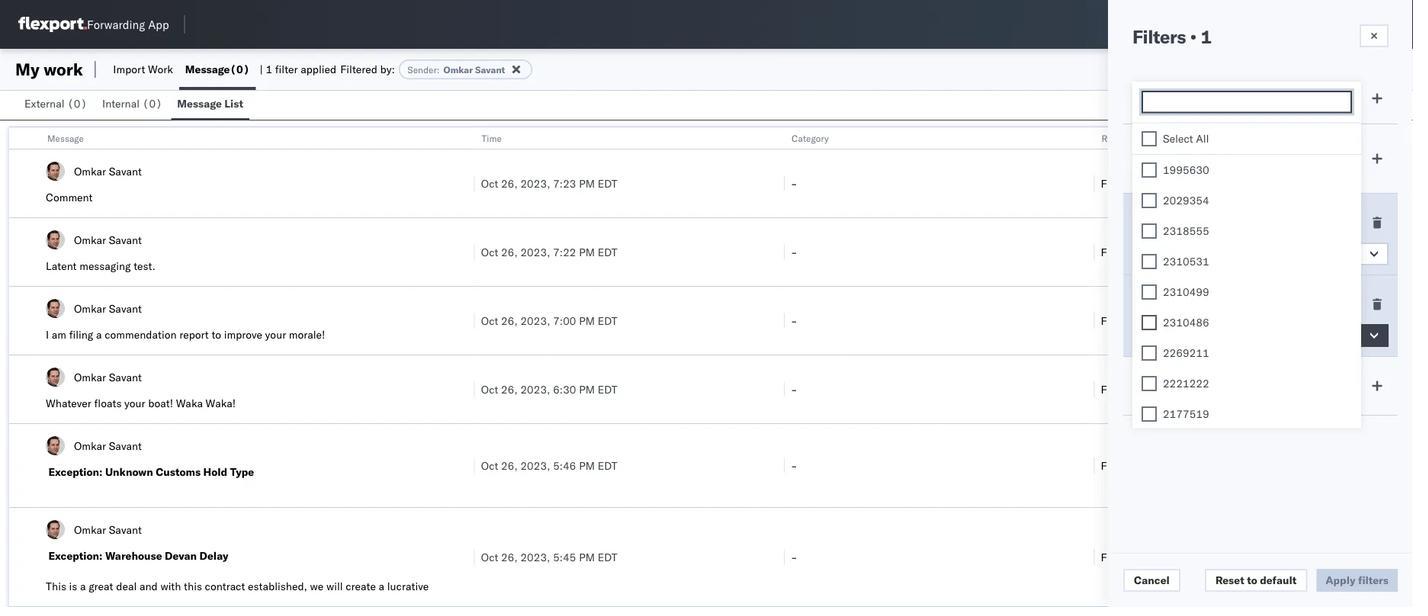 Task type: vqa. For each thing, say whether or not it's contained in the screenshot.
and
yes



Task type: describe. For each thing, give the bounding box(es) containing it.
default
[[1260, 574, 1297, 587]]

message for message (0)
[[185, 63, 230, 76]]

1 vertical spatial type
[[230, 465, 254, 479]]

related work item/shipment
[[1102, 132, 1221, 144]]

omkar savant for oct 26, 2023, 6:30 pm edt
[[74, 370, 142, 384]]

2177519
[[1163, 407, 1209, 420]]

oct 26, 2023, 7:22 pm edt
[[481, 245, 617, 259]]

savant for oct 26, 2023, 7:23 pm edt
[[109, 164, 142, 178]]

omkar for oct 26, 2023, 5:45 pm edt
[[74, 523, 106, 536]]

omkar savant button
[[1133, 243, 1389, 265]]

internal (0)
[[102, 97, 162, 110]]

savant inside button
[[1186, 247, 1221, 260]]

omkar for oct 26, 2023, 5:46 pm edt
[[74, 439, 106, 452]]

2310499
[[1163, 285, 1209, 298]]

| 1 filter applied filtered by:
[[260, 63, 395, 76]]

omkar for oct 26, 2023, 7:23 pm edt
[[74, 164, 106, 178]]

(0) for internal (0)
[[142, 97, 162, 110]]

7:22
[[553, 245, 576, 259]]

edt for oct 26, 2023, 5:45 pm edt
[[598, 550, 617, 564]]

2 horizontal spatial a
[[379, 580, 384, 593]]

message for message type
[[1133, 92, 1177, 105]]

classification
[[1243, 152, 1308, 165]]

26, for oct 26, 2023, 5:46 pm edt
[[501, 459, 518, 472]]

savant for oct 26, 2023, 7:22 pm edt
[[109, 233, 142, 246]]

message classification category
[[1243, 141, 1308, 176]]

message (0)
[[185, 63, 250, 76]]

created
[[1133, 379, 1173, 392]]

lucrative
[[387, 580, 429, 593]]

flex- for oct 26, 2023, 6:30 pm edt
[[1101, 382, 1133, 396]]

resize handle column header for message
[[456, 127, 474, 607]]

forwarding app link
[[18, 17, 169, 32]]

warehouse
[[105, 549, 162, 562]]

resize handle column header for related work item/shipment
[[1386, 127, 1404, 607]]

flex- for oct 26, 2023, 7:23 pm edt
[[1101, 177, 1133, 190]]

message for message classification category
[[1243, 141, 1286, 154]]

commendation
[[105, 328, 177, 341]]

my work
[[15, 59, 83, 80]]

omkar savant for oct 26, 2023, 7:00 pm edt
[[74, 302, 142, 315]]

message type
[[1133, 92, 1204, 105]]

related
[[1102, 132, 1133, 144]]

458574 for oct 26, 2023, 5:45 pm edt
[[1133, 550, 1173, 564]]

2318555
[[1163, 224, 1209, 237]]

external
[[24, 97, 64, 110]]

forwarding app
[[87, 17, 169, 32]]

all
[[1196, 132, 1209, 145]]

and
[[140, 580, 158, 593]]

0 horizontal spatial 1
[[266, 63, 272, 76]]

forwarding
[[87, 17, 145, 32]]

26, for oct 26, 2023, 7:00 pm edt
[[501, 314, 518, 327]]

savant for oct 26, 2023, 7:00 pm edt
[[109, 302, 142, 315]]

(0) for message (0)
[[230, 63, 250, 76]]

import work
[[113, 63, 173, 76]]

customs
[[156, 465, 201, 479]]

6:30
[[553, 382, 576, 396]]

this is a great deal and with this contract established, we will create a lucrative
[[46, 580, 429, 593]]

am
[[52, 328, 66, 341]]

latent
[[46, 259, 77, 273]]

flex- for oct 26, 2023, 5:45 pm edt
[[1101, 550, 1133, 564]]

filters • 1
[[1133, 25, 1212, 48]]

oct for oct 26, 2023, 5:45 pm edt
[[481, 550, 498, 564]]

- for oct 26, 2023, 7:22 pm edt
[[791, 245, 798, 259]]

•
[[1190, 25, 1197, 48]]

sender for sender : omkar savant
[[408, 64, 437, 75]]

filtered
[[340, 63, 377, 76]]

we
[[310, 580, 324, 593]]

sender for sender
[[1133, 216, 1169, 229]]

1 horizontal spatial your
[[265, 328, 286, 341]]

oct 26, 2023, 5:46 pm edt
[[481, 459, 617, 472]]

5:46
[[553, 459, 576, 472]]

date
[[1176, 379, 1200, 392]]

2310531
[[1163, 254, 1209, 268]]

:
[[437, 64, 440, 75]]

boat!
[[148, 397, 173, 410]]

2310486
[[1163, 315, 1209, 329]]

pm for 7:22
[[579, 245, 595, 259]]

edt for oct 26, 2023, 6:30 pm edt
[[598, 382, 617, 396]]

whatever floats your boat! waka waka!
[[46, 397, 236, 410]]

list
[[224, 97, 243, 110]]

edt for oct 26, 2023, 7:23 pm edt
[[598, 177, 617, 190]]

1 horizontal spatial a
[[96, 328, 102, 341]]

cancel button
[[1123, 569, 1180, 592]]

flex- 458574 for oct 26, 2023, 7:23 pm edt
[[1101, 177, 1173, 190]]

7:00
[[553, 314, 576, 327]]

devan
[[165, 549, 197, 562]]

shipment
[[1133, 297, 1182, 311]]

oct for oct 26, 2023, 6:30 pm edt
[[481, 382, 498, 396]]

app
[[148, 17, 169, 32]]

time
[[482, 132, 502, 144]]

458574 for oct 26, 2023, 7:23 pm edt
[[1133, 177, 1173, 190]]

exception: for exception: warehouse devan delay
[[48, 549, 103, 562]]

1854269
[[1133, 314, 1179, 327]]

reset to default
[[1216, 574, 1297, 587]]

this
[[46, 580, 66, 593]]

whatever
[[46, 397, 91, 410]]

oct 26, 2023, 7:00 pm edt
[[481, 314, 617, 327]]

flexport. image
[[18, 17, 87, 32]]

1 horizontal spatial 1
[[1201, 25, 1212, 48]]

latent messaging test.
[[46, 259, 155, 273]]

flex- 1366815
[[1101, 382, 1179, 396]]

flex- 458574 for oct 26, 2023, 7:22 pm edt
[[1101, 245, 1173, 259]]

import work button
[[107, 49, 179, 90]]

by:
[[380, 63, 395, 76]]

delay
[[199, 549, 228, 562]]

deal
[[116, 580, 137, 593]]

- for oct 26, 2023, 7:00 pm edt
[[791, 314, 798, 327]]

resize handle column header for category
[[1076, 127, 1094, 607]]

test.
[[134, 259, 155, 273]]

message for message list
[[177, 97, 222, 110]]

filters
[[1133, 25, 1186, 48]]

great
[[89, 580, 113, 593]]

0 horizontal spatial a
[[80, 580, 86, 593]]

savant right ':'
[[475, 64, 505, 75]]

oct for oct 26, 2023, 7:23 pm edt
[[481, 177, 498, 190]]

my
[[15, 59, 40, 80]]



Task type: locate. For each thing, give the bounding box(es) containing it.
flex- 458574 for oct 26, 2023, 5:45 pm edt
[[1101, 550, 1173, 564]]

3 - from the top
[[791, 314, 798, 327]]

(0) left |
[[230, 63, 250, 76]]

is
[[69, 580, 77, 593]]

6 26, from the top
[[501, 550, 518, 564]]

1 458574 from the top
[[1133, 177, 1173, 190]]

(0) right internal
[[142, 97, 162, 110]]

message left list
[[177, 97, 222, 110]]

filing
[[69, 328, 93, 341]]

internal (0) button
[[96, 90, 171, 120]]

type right hold
[[230, 465, 254, 479]]

oct for oct 26, 2023, 5:46 pm edt
[[481, 459, 498, 472]]

1 exception: from the top
[[48, 465, 103, 479]]

458574 down 1995630 on the top right of page
[[1133, 177, 1173, 190]]

omkar savant up filing
[[74, 302, 142, 315]]

2 26, from the top
[[501, 245, 518, 259]]

omkar savant
[[74, 164, 142, 178], [74, 233, 142, 246], [1149, 247, 1221, 260], [74, 302, 142, 315], [74, 370, 142, 384], [74, 439, 142, 452], [74, 523, 142, 536]]

1 horizontal spatial sender
[[1133, 216, 1169, 229]]

sender right by:
[[408, 64, 437, 75]]

work for related
[[1136, 132, 1156, 144]]

flex- 458574 down 2318555
[[1101, 245, 1173, 259]]

0 vertical spatial work
[[44, 59, 83, 80]]

sender
[[408, 64, 437, 75], [1133, 216, 1169, 229]]

flex- 1854269
[[1101, 314, 1179, 327]]

work right "related"
[[1136, 132, 1156, 144]]

message up category
[[1243, 141, 1286, 154]]

2 2023, from the top
[[520, 245, 550, 259]]

458574 down 2318555
[[1133, 245, 1173, 259]]

category
[[792, 132, 829, 144], [1133, 152, 1179, 165]]

0 vertical spatial sender
[[408, 64, 437, 75]]

message inside message list button
[[177, 97, 222, 110]]

(0) right external
[[67, 97, 87, 110]]

2023, left 7:22
[[520, 245, 550, 259]]

1 pm from the top
[[579, 177, 595, 190]]

0 horizontal spatial sender
[[408, 64, 437, 75]]

a right is
[[80, 580, 86, 593]]

0 vertical spatial 1
[[1201, 25, 1212, 48]]

list box
[[1133, 123, 1361, 607]]

exception: for exception: unknown customs hold type
[[48, 465, 103, 479]]

pm for 7:23
[[579, 177, 595, 190]]

1 edt from the top
[[598, 177, 617, 190]]

3 flex- 458574 from the top
[[1101, 550, 1173, 564]]

omkar savant down 2318555
[[1149, 247, 1221, 260]]

omkar savant up unknown
[[74, 439, 142, 452]]

your left "morale!"
[[265, 328, 286, 341]]

edt for oct 26, 2023, 7:00 pm edt
[[598, 314, 617, 327]]

flex- for oct 26, 2023, 7:00 pm edt
[[1101, 314, 1133, 327]]

work up the external (0)
[[44, 59, 83, 80]]

26, for oct 26, 2023, 6:30 pm edt
[[501, 382, 518, 396]]

a right filing
[[96, 328, 102, 341]]

message inside message classification category
[[1243, 141, 1286, 154]]

pm for 6:30
[[579, 382, 595, 396]]

|
[[260, 63, 263, 76]]

oct left the 5:46
[[481, 459, 498, 472]]

exception: unknown customs hold type
[[48, 465, 254, 479]]

2 - from the top
[[791, 245, 798, 259]]

omkar for oct 26, 2023, 6:30 pm edt
[[74, 370, 106, 384]]

omkar savant for oct 26, 2023, 5:46 pm edt
[[74, 439, 142, 452]]

edt right the 5:46
[[598, 459, 617, 472]]

0 vertical spatial exception:
[[48, 465, 103, 479]]

oct 26, 2023, 7:23 pm edt
[[481, 177, 617, 190]]

1 resize handle column header from the left
[[456, 127, 474, 607]]

omkar for oct 26, 2023, 7:22 pm edt
[[74, 233, 106, 246]]

3 flex- from the top
[[1101, 314, 1133, 327]]

1 oct from the top
[[481, 177, 498, 190]]

omkar savant for oct 26, 2023, 5:45 pm edt
[[74, 523, 142, 536]]

2 exception: from the top
[[48, 549, 103, 562]]

message list
[[177, 97, 243, 110]]

reset to default button
[[1205, 569, 1307, 592]]

6 flex- from the top
[[1101, 550, 1133, 564]]

6 edt from the top
[[598, 550, 617, 564]]

0 horizontal spatial type
[[230, 465, 254, 479]]

2023, left the 7:23
[[520, 177, 550, 190]]

1 vertical spatial work
[[1136, 132, 1156, 144]]

2023, for 5:45
[[520, 550, 550, 564]]

2023, left 6:30
[[520, 382, 550, 396]]

-
[[791, 177, 798, 190], [791, 245, 798, 259], [791, 314, 798, 327], [791, 382, 798, 396], [791, 459, 798, 472], [791, 550, 798, 564]]

2 horizontal spatial (0)
[[230, 63, 250, 76]]

flex- 458574
[[1101, 177, 1173, 190], [1101, 245, 1173, 259], [1101, 550, 1173, 564]]

5 flex- from the top
[[1101, 459, 1133, 472]]

oct left 7:22
[[481, 245, 498, 259]]

edt right 7:22
[[598, 245, 617, 259]]

omkar savant inside button
[[1149, 247, 1221, 260]]

message up related work item/shipment
[[1133, 92, 1177, 105]]

savant up unknown
[[109, 439, 142, 452]]

0 horizontal spatial work
[[44, 59, 83, 80]]

1 right |
[[266, 63, 272, 76]]

0 vertical spatial category
[[792, 132, 829, 144]]

1 flex- 458574 from the top
[[1101, 177, 1173, 190]]

2023,
[[520, 177, 550, 190], [520, 245, 550, 259], [520, 314, 550, 327], [520, 382, 550, 396], [520, 459, 550, 472], [520, 550, 550, 564]]

category
[[1243, 162, 1285, 176]]

1 vertical spatial 458574
[[1133, 245, 1173, 259]]

5 edt from the top
[[598, 459, 617, 472]]

0 horizontal spatial category
[[792, 132, 829, 144]]

omkar savant up messaging
[[74, 233, 142, 246]]

external (0)
[[24, 97, 87, 110]]

created date
[[1133, 379, 1200, 392]]

4 resize handle column header from the left
[[1386, 127, 1404, 607]]

6 2023, from the top
[[520, 550, 550, 564]]

hold
[[203, 465, 227, 479]]

oct left 5:45
[[481, 550, 498, 564]]

pm for 5:45
[[579, 550, 595, 564]]

exception: left unknown
[[48, 465, 103, 479]]

2 flex- 458574 from the top
[[1101, 245, 1173, 259]]

2 458574 from the top
[[1133, 245, 1173, 259]]

2023, for 7:22
[[520, 245, 550, 259]]

omkar for oct 26, 2023, 7:00 pm edt
[[74, 302, 106, 315]]

omkar up "floats"
[[74, 370, 106, 384]]

omkar savant up comment
[[74, 164, 142, 178]]

to
[[212, 328, 221, 341], [1247, 574, 1257, 587]]

savant up test.
[[109, 233, 142, 246]]

omkar
[[444, 64, 473, 75], [74, 164, 106, 178], [74, 233, 106, 246], [1149, 247, 1184, 260], [74, 302, 106, 315], [74, 370, 106, 384], [74, 439, 106, 452], [74, 523, 106, 536]]

1 vertical spatial exception:
[[48, 549, 103, 562]]

5 2023, from the top
[[520, 459, 550, 472]]

savant up whatever floats your boat! waka waka!
[[109, 370, 142, 384]]

4 - from the top
[[791, 382, 798, 396]]

cancel
[[1134, 574, 1170, 587]]

3 edt from the top
[[598, 314, 617, 327]]

2023, left 5:45
[[520, 550, 550, 564]]

26, left 6:30
[[501, 382, 518, 396]]

work for my
[[44, 59, 83, 80]]

unknown
[[105, 465, 153, 479]]

1 horizontal spatial category
[[1133, 152, 1179, 165]]

pm right 6:30
[[579, 382, 595, 396]]

None checkbox
[[1142, 193, 1157, 208], [1142, 223, 1157, 238], [1142, 254, 1157, 269], [1142, 284, 1157, 299], [1142, 406, 1157, 421], [1142, 193, 1157, 208], [1142, 223, 1157, 238], [1142, 254, 1157, 269], [1142, 284, 1157, 299], [1142, 406, 1157, 421]]

3 26, from the top
[[501, 314, 518, 327]]

5 oct from the top
[[481, 459, 498, 472]]

26, for oct 26, 2023, 5:45 pm edt
[[501, 550, 518, 564]]

external (0) button
[[18, 90, 96, 120]]

waka
[[176, 397, 203, 410]]

pm right 7:00 at the bottom of the page
[[579, 314, 595, 327]]

your
[[265, 328, 286, 341], [124, 397, 145, 410]]

report
[[179, 328, 209, 341]]

omkar right ':'
[[444, 64, 473, 75]]

1 vertical spatial flex- 458574
[[1101, 245, 1173, 259]]

(0) inside button
[[142, 97, 162, 110]]

- for oct 26, 2023, 5:45 pm edt
[[791, 550, 798, 564]]

5:45
[[553, 550, 576, 564]]

2023, for 6:30
[[520, 382, 550, 396]]

flex- for oct 26, 2023, 7:22 pm edt
[[1101, 245, 1133, 259]]

flex- 458574 up cancel
[[1101, 550, 1173, 564]]

1 right '•'
[[1201, 25, 1212, 48]]

26,
[[501, 177, 518, 190], [501, 245, 518, 259], [501, 314, 518, 327], [501, 382, 518, 396], [501, 459, 518, 472], [501, 550, 518, 564]]

savant for oct 26, 2023, 6:30 pm edt
[[109, 370, 142, 384]]

0 horizontal spatial your
[[124, 397, 145, 410]]

458574 for oct 26, 2023, 7:22 pm edt
[[1133, 245, 1173, 259]]

oct left 6:30
[[481, 382, 498, 396]]

messaging
[[79, 259, 131, 273]]

pm for 7:00
[[579, 314, 595, 327]]

0 vertical spatial your
[[265, 328, 286, 341]]

2 vertical spatial flex- 458574
[[1101, 550, 1173, 564]]

oct left 7:00 at the bottom of the page
[[481, 314, 498, 327]]

5 - from the top
[[791, 459, 798, 472]]

26, for oct 26, 2023, 7:22 pm edt
[[501, 245, 518, 259]]

26, left the 5:46
[[501, 459, 518, 472]]

1 vertical spatial your
[[124, 397, 145, 410]]

omkar savant up the "warehouse"
[[74, 523, 142, 536]]

0 vertical spatial type
[[1180, 92, 1204, 105]]

2023, left 7:00 at the bottom of the page
[[520, 314, 550, 327]]

internal
[[102, 97, 140, 110]]

6 - from the top
[[791, 550, 798, 564]]

2023, for 7:00
[[520, 314, 550, 327]]

5 26, from the top
[[501, 459, 518, 472]]

edt right 7:00 at the bottom of the page
[[598, 314, 617, 327]]

edt for oct 26, 2023, 7:22 pm edt
[[598, 245, 617, 259]]

message list button
[[171, 90, 249, 120]]

oct 26, 2023, 6:30 pm edt
[[481, 382, 617, 396]]

26, left 7:00 at the bottom of the page
[[501, 314, 518, 327]]

3 458574 from the top
[[1133, 550, 1173, 564]]

pm
[[579, 177, 595, 190], [579, 245, 595, 259], [579, 314, 595, 327], [579, 382, 595, 396], [579, 459, 595, 472], [579, 550, 595, 564]]

None text field
[[1147, 96, 1351, 109]]

1
[[1201, 25, 1212, 48], [266, 63, 272, 76]]

4 pm from the top
[[579, 382, 595, 396]]

edt for oct 26, 2023, 5:46 pm edt
[[598, 459, 617, 472]]

select all
[[1163, 132, 1209, 145]]

2023, left the 5:46
[[520, 459, 550, 472]]

message left type
[[1243, 92, 1286, 105]]

exception: up is
[[48, 549, 103, 562]]

3 resize handle column header from the left
[[1076, 127, 1094, 607]]

list box containing select all
[[1133, 123, 1361, 607]]

message down 'external (0)' button
[[47, 132, 84, 144]]

morale!
[[289, 328, 325, 341]]

will
[[326, 580, 343, 593]]

1 - from the top
[[791, 177, 798, 190]]

2 oct from the top
[[481, 245, 498, 259]]

2 vertical spatial 458574
[[1133, 550, 1173, 564]]

this
[[184, 580, 202, 593]]

omkar up comment
[[74, 164, 106, 178]]

exception:
[[48, 465, 103, 479], [48, 549, 103, 562]]

omkar inside omkar savant button
[[1149, 247, 1184, 260]]

omkar savant for oct 26, 2023, 7:22 pm edt
[[74, 233, 142, 246]]

type up item/shipment
[[1180, 92, 1204, 105]]

4 2023, from the top
[[520, 382, 550, 396]]

None checkbox
[[1142, 131, 1157, 146], [1142, 162, 1157, 177], [1142, 315, 1157, 330], [1142, 345, 1157, 360], [1142, 376, 1157, 391], [1142, 131, 1157, 146], [1142, 162, 1157, 177], [1142, 315, 1157, 330], [1142, 345, 1157, 360], [1142, 376, 1157, 391]]

1 vertical spatial to
[[1247, 574, 1257, 587]]

pm right 5:45
[[579, 550, 595, 564]]

omkar up the "warehouse"
[[74, 523, 106, 536]]

a right the create
[[379, 580, 384, 593]]

exception: warehouse devan delay
[[48, 549, 228, 562]]

to inside button
[[1247, 574, 1257, 587]]

to right report
[[212, 328, 221, 341]]

oct for oct 26, 2023, 7:22 pm edt
[[481, 245, 498, 259]]

oct for oct 26, 2023, 7:00 pm edt
[[481, 314, 498, 327]]

to right the reset
[[1247, 574, 1257, 587]]

message for message
[[47, 132, 84, 144]]

4 flex- from the top
[[1101, 382, 1133, 396]]

edt right the 7:23
[[598, 177, 617, 190]]

oct 26, 2023, 5:45 pm edt
[[481, 550, 617, 564]]

applied
[[301, 63, 337, 76]]

3 oct from the top
[[481, 314, 498, 327]]

import
[[113, 63, 145, 76]]

pm right 7:22
[[579, 245, 595, 259]]

floats
[[94, 397, 122, 410]]

- for oct 26, 2023, 6:30 pm edt
[[791, 382, 798, 396]]

458574 up cancel
[[1133, 550, 1173, 564]]

filter
[[275, 63, 298, 76]]

(0) for external (0)
[[67, 97, 87, 110]]

omkar up filing
[[74, 302, 106, 315]]

(0) inside button
[[67, 97, 87, 110]]

item/shipment
[[1158, 132, 1221, 144]]

1 horizontal spatial type
[[1180, 92, 1204, 105]]

omkar down 2318555
[[1149, 247, 1184, 260]]

resize handle column header for time
[[766, 127, 784, 607]]

1 horizontal spatial to
[[1247, 574, 1257, 587]]

pm for 5:46
[[579, 459, 595, 472]]

sender down 2029354
[[1133, 216, 1169, 229]]

0 horizontal spatial (0)
[[67, 97, 87, 110]]

5 pm from the top
[[579, 459, 595, 472]]

2221222
[[1163, 376, 1209, 390]]

improve
[[224, 328, 262, 341]]

sender : omkar savant
[[408, 64, 505, 75]]

flex- 458574 down "related"
[[1101, 177, 1173, 190]]

type
[[1289, 92, 1310, 105]]

message type
[[1243, 92, 1310, 105]]

omkar savant up "floats"
[[74, 370, 142, 384]]

2029354
[[1163, 193, 1209, 207]]

your left boat!
[[124, 397, 145, 410]]

pm right the 7:23
[[579, 177, 595, 190]]

3 pm from the top
[[579, 314, 595, 327]]

4 26, from the top
[[501, 382, 518, 396]]

omkar down "floats"
[[74, 439, 106, 452]]

savant for oct 26, 2023, 5:46 pm edt
[[109, 439, 142, 452]]

pm right the 5:46
[[579, 459, 595, 472]]

2023, for 5:46
[[520, 459, 550, 472]]

reset
[[1216, 574, 1244, 587]]

26, left 5:45
[[501, 550, 518, 564]]

savant up the "warehouse"
[[109, 523, 142, 536]]

1 vertical spatial category
[[1133, 152, 1179, 165]]

create
[[346, 580, 376, 593]]

message up message list
[[185, 63, 230, 76]]

1 flex- from the top
[[1101, 177, 1133, 190]]

savant down internal (0) button
[[109, 164, 142, 178]]

2023, for 7:23
[[520, 177, 550, 190]]

2 edt from the top
[[598, 245, 617, 259]]

2 flex- from the top
[[1101, 245, 1133, 259]]

1 horizontal spatial work
[[1136, 132, 1156, 144]]

resize handle column header
[[456, 127, 474, 607], [766, 127, 784, 607], [1076, 127, 1094, 607], [1386, 127, 1404, 607]]

0 horizontal spatial to
[[212, 328, 221, 341]]

savant up the commendation
[[109, 302, 142, 315]]

1 vertical spatial sender
[[1133, 216, 1169, 229]]

1 26, from the top
[[501, 177, 518, 190]]

3 2023, from the top
[[520, 314, 550, 327]]

0 vertical spatial to
[[212, 328, 221, 341]]

established,
[[248, 580, 307, 593]]

1 2023, from the top
[[520, 177, 550, 190]]

2 pm from the top
[[579, 245, 595, 259]]

1366815
[[1133, 382, 1179, 396]]

4 edt from the top
[[598, 382, 617, 396]]

message for message type
[[1243, 92, 1286, 105]]

oct down time at the top left
[[481, 177, 498, 190]]

- for oct 26, 2023, 7:23 pm edt
[[791, 177, 798, 190]]

savant for oct 26, 2023, 5:45 pm edt
[[109, 523, 142, 536]]

7:23
[[553, 177, 576, 190]]

omkar up the latent messaging test.
[[74, 233, 106, 246]]

0 vertical spatial 458574
[[1133, 177, 1173, 190]]

1 horizontal spatial (0)
[[142, 97, 162, 110]]

6 pm from the top
[[579, 550, 595, 564]]

26, for oct 26, 2023, 7:23 pm edt
[[501, 177, 518, 190]]

4 oct from the top
[[481, 382, 498, 396]]

6 oct from the top
[[481, 550, 498, 564]]

oct
[[481, 177, 498, 190], [481, 245, 498, 259], [481, 314, 498, 327], [481, 382, 498, 396], [481, 459, 498, 472], [481, 550, 498, 564]]

edt right 6:30
[[598, 382, 617, 396]]

26, left 7:22
[[501, 245, 518, 259]]

- for oct 26, 2023, 5:46 pm edt
[[791, 459, 798, 472]]

Search Shipments (/) text field
[[1121, 13, 1268, 36]]

edt right 5:45
[[598, 550, 617, 564]]

0 vertical spatial flex- 458574
[[1101, 177, 1173, 190]]

omkar savant for oct 26, 2023, 7:23 pm edt
[[74, 164, 142, 178]]

1 vertical spatial 1
[[266, 63, 272, 76]]

2 resize handle column header from the left
[[766, 127, 784, 607]]

savant down 2318555
[[1186, 247, 1221, 260]]

26, down time at the top left
[[501, 177, 518, 190]]

savant
[[475, 64, 505, 75], [109, 164, 142, 178], [109, 233, 142, 246], [1186, 247, 1221, 260], [109, 302, 142, 315], [109, 370, 142, 384], [109, 439, 142, 452], [109, 523, 142, 536]]

2269211
[[1163, 346, 1209, 359]]



